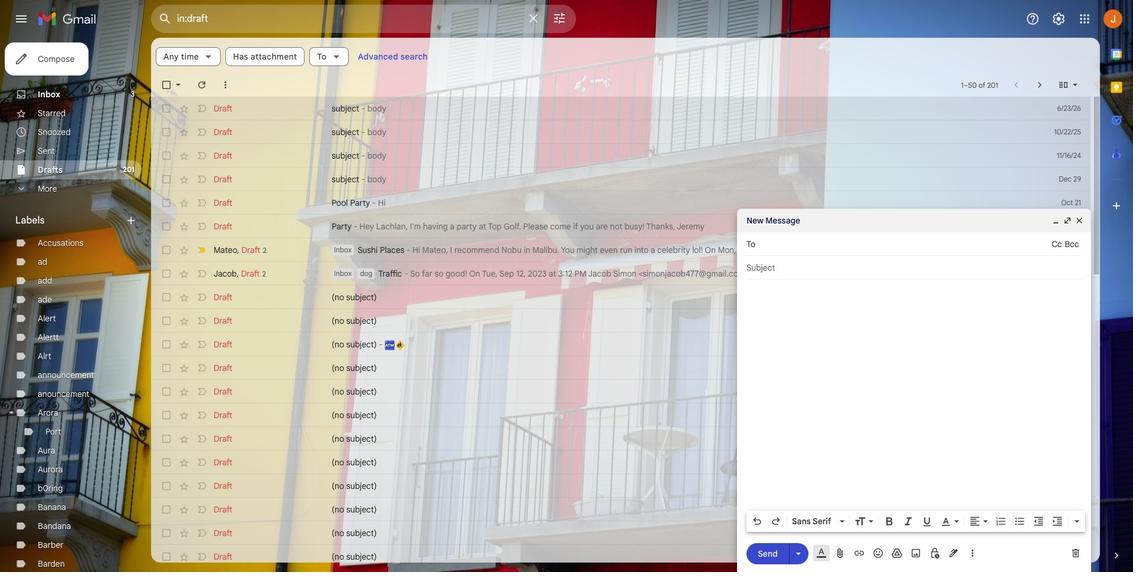 Task type: describe. For each thing, give the bounding box(es) containing it.
add link
[[38, 276, 52, 286]]

and
[[1066, 245, 1080, 256]]

row containing jacob
[[151, 262, 1091, 286]]

7 subject) from the top
[[346, 434, 377, 445]]

15 row from the top
[[151, 428, 1091, 451]]

11 (no subject) link from the top
[[332, 552, 1026, 563]]

1 horizontal spatial jacob
[[589, 269, 612, 279]]

close image
[[1075, 216, 1085, 226]]

thanks,
[[647, 221, 676, 232]]

(no subject) for 16th row from the top of the page
[[332, 458, 377, 468]]

5 subject) from the top
[[346, 387, 377, 397]]

aurora link
[[38, 465, 63, 475]]

2 oct 4 from the top
[[1064, 246, 1082, 255]]

announcement
[[38, 370, 94, 381]]

9 subject) from the top
[[346, 481, 377, 492]]

1 subject) from the top
[[346, 292, 377, 303]]

insert link ‪(⌘k)‬ image
[[854, 548, 866, 560]]

1 4 from the top
[[1078, 222, 1082, 231]]

jacob , draft 2
[[214, 268, 266, 279]]

alert link
[[38, 314, 56, 324]]

4 row from the top
[[151, 168, 1091, 191]]

time
[[181, 51, 199, 62]]

discard draft ‪(⌘⇧d)‬ image
[[1071, 548, 1083, 560]]

to button
[[310, 47, 349, 66]]

1 horizontal spatial at
[[549, 269, 557, 279]]

anouncement link
[[38, 389, 89, 400]]

50
[[969, 81, 978, 89]]

clear search image
[[522, 6, 546, 30]]

6 (no from the top
[[332, 410, 344, 421]]

new message
[[747, 216, 801, 226]]

alertt
[[38, 333, 59, 343]]

was
[[1117, 245, 1132, 256]]

traffic
[[379, 269, 402, 279]]

underline ‪(⌘u)‬ image
[[922, 517, 934, 529]]

sans
[[793, 517, 811, 527]]

subject - body for dec 29
[[332, 174, 387, 185]]

0 horizontal spatial mateo
[[214, 245, 237, 255]]

1 oct 4 from the top
[[1064, 222, 1082, 231]]

any time button
[[156, 47, 221, 66]]

subject for 11/16/24
[[332, 151, 360, 161]]

subject - body for 11/16/24
[[332, 151, 387, 161]]

insert signature image
[[949, 548, 960, 560]]

(no subject) for 2nd row from the bottom of the page
[[332, 529, 377, 539]]

(no subject) for 3rd row from the bottom
[[332, 505, 377, 516]]

0 horizontal spatial hi
[[378, 198, 386, 208]]

7 (no from the top
[[332, 434, 344, 445]]

formatting options toolbar
[[747, 511, 1086, 533]]

dog
[[360, 269, 373, 278]]

1 horizontal spatial hi
[[413, 245, 421, 256]]

16 row from the top
[[151, 451, 1091, 475]]

6 row from the top
[[151, 215, 1091, 239]]

please
[[524, 221, 549, 232]]

21
[[1076, 198, 1082, 207]]

redo ‪(⌘y)‬ image
[[771, 516, 783, 528]]

1:55
[[794, 245, 808, 256]]

2 horizontal spatial at
[[784, 245, 792, 256]]

13 row from the top
[[151, 380, 1091, 404]]

bandana link
[[38, 522, 71, 532]]

2 i from the left
[[1113, 245, 1115, 256]]

jul
[[739, 245, 750, 256]]

0 horizontal spatial jacob
[[214, 268, 237, 279]]

numbered list ‪(⌘⇧7)‬ image
[[996, 516, 1008, 528]]

to inside new message 'dialog'
[[747, 239, 756, 250]]

10/22/25
[[1055, 128, 1082, 136]]

lol!
[[693, 245, 703, 256]]

ade
[[38, 295, 52, 305]]

(no subject) for fourth row from the bottom of the page
[[332, 481, 377, 492]]

aurora
[[38, 465, 63, 475]]

(no subject) for 14th row from the top of the page
[[332, 410, 377, 421]]

(no subject) link for 16th row from the top of the page cell
[[332, 457, 1026, 469]]

even
[[600, 245, 618, 256]]

4 (no from the top
[[332, 363, 344, 374]]

more formatting options image
[[1072, 516, 1084, 528]]

not
[[611, 221, 623, 232]]

1 horizontal spatial jeremy
[[1036, 245, 1064, 256]]

i'm
[[410, 221, 421, 232]]

1 vertical spatial wrote:
[[752, 269, 775, 279]]

send button
[[747, 544, 790, 565]]

advanced
[[358, 51, 399, 62]]

accusations
[[38, 238, 84, 249]]

mateo,
[[423, 245, 448, 256]]

4 subject) from the top
[[346, 363, 377, 374]]

(no subject) for 15th row from the top
[[332, 434, 377, 445]]

has
[[233, 51, 248, 62]]

in
[[524, 245, 531, 256]]

pop out image
[[1064, 216, 1073, 226]]

row containing mateo
[[151, 239, 1132, 262]]

barden link
[[38, 559, 65, 570]]

good!
[[446, 269, 468, 279]]

dec 29
[[1060, 175, 1082, 184]]

subject for 10/22/25
[[332, 127, 360, 138]]

(no subject) for tenth row from the bottom
[[332, 340, 377, 350]]

party
[[457, 221, 477, 232]]

20 row from the top
[[151, 546, 1091, 569]]

0 horizontal spatial on
[[470, 269, 481, 279]]

oct for 5th row
[[1062, 198, 1074, 207]]

to link
[[747, 239, 756, 250]]

sep 14 for 2nd row from the bottom of the page
[[1061, 529, 1082, 538]]

cell for tenth row from the bottom
[[1049, 339, 1091, 351]]

Search mail text field
[[177, 13, 520, 25]]

(no subject) link for 8th row from the bottom cell
[[332, 386, 1026, 398]]

ad link
[[38, 257, 47, 268]]

bandana
[[38, 522, 71, 532]]

main menu image
[[14, 12, 28, 26]]

advanced search button
[[353, 46, 433, 67]]

3 14 from the top
[[1075, 553, 1082, 562]]

any
[[164, 51, 179, 62]]

1 14 from the top
[[1075, 506, 1082, 514]]

compose
[[38, 54, 75, 64]]

<simonjacob477@gmail.com>
[[639, 269, 750, 279]]

0 vertical spatial a
[[450, 221, 455, 232]]

advanced search
[[358, 51, 428, 62]]

10 (no subject) link from the top
[[332, 528, 1026, 540]]

19 row from the top
[[151, 522, 1091, 546]]

(no subject) link for 15th row from the top's cell
[[332, 434, 1026, 445]]

oct for row containing mateo
[[1064, 246, 1076, 255]]

is
[[796, 269, 802, 279]]

(no subject) for 8th row from the bottom
[[332, 387, 377, 397]]

2 horizontal spatial hi
[[1027, 245, 1035, 256]]

1
[[962, 81, 964, 89]]

6 subject) from the top
[[346, 410, 377, 421]]

cell for 16th row from the top of the page
[[1049, 457, 1091, 469]]

insert photo image
[[911, 548, 923, 560]]

barden
[[38, 559, 65, 570]]

traffic
[[818, 269, 841, 279]]

12 subject) from the top
[[346, 552, 377, 563]]

1 i from the left
[[451, 245, 453, 256]]

cell for 15th row from the top
[[1049, 434, 1091, 445]]

14 row from the top
[[151, 404, 1091, 428]]

subject for dec 29
[[332, 174, 360, 185]]

compose button
[[5, 43, 89, 76]]

3 (no from the top
[[332, 340, 344, 350]]

top
[[488, 221, 502, 232]]

1 horizontal spatial 201
[[988, 81, 999, 89]]

bcc
[[1066, 239, 1080, 250]]

insert files using drive image
[[892, 548, 904, 560]]

aura
[[38, 446, 55, 457]]

italic ‪(⌘i)‬ image
[[903, 516, 915, 528]]

main content containing any time
[[151, 38, 1132, 573]]

aura link
[[38, 446, 55, 457]]

inbox sushi places - hi mateo, i recommend nobu in malibu. you might even run into a celebrity lol! on mon, jul 31, 2023 at 1:55 pm mateo roberts <mateoroberts871@gmail.com> wrote: hi jeremy and ahmed, i was
[[334, 245, 1132, 256]]

how
[[777, 269, 794, 279]]

might
[[577, 245, 598, 256]]

minimize image
[[1052, 216, 1061, 226]]

so
[[410, 269, 420, 279]]

drafts
[[38, 165, 63, 175]]

(no subject) link for cell associated with 14th row from the top of the page
[[332, 410, 1026, 422]]

the
[[804, 269, 816, 279]]

2 for jacob
[[262, 270, 266, 278]]

8 subject) from the top
[[346, 458, 377, 468]]

subject for 6/23/26
[[332, 103, 360, 114]]

to inside dropdown button
[[317, 51, 327, 62]]

labels heading
[[15, 215, 125, 227]]

more send options image
[[793, 548, 805, 560]]

1 vertical spatial oct
[[1064, 222, 1076, 231]]

1 horizontal spatial on
[[705, 245, 716, 256]]

17 row from the top
[[151, 475, 1091, 498]]

12,
[[517, 269, 526, 279]]

search
[[401, 51, 428, 62]]

🏧 image
[[385, 341, 395, 351]]

you
[[562, 245, 575, 256]]

cc
[[1053, 239, 1063, 250]]

inbox inside 'inbox sushi places - hi mateo, i recommend nobu in malibu. you might even run into a celebrity lol! on mon, jul 31, 2023 at 1:55 pm mateo roberts <mateoroberts871@gmail.com> wrote: hi jeremy and ahmed, i was'
[[334, 246, 352, 255]]

announcement link
[[38, 370, 94, 381]]

<mateoroberts871@gmail.com>
[[882, 245, 999, 256]]

any time
[[164, 51, 199, 62]]

recommend
[[455, 245, 500, 256]]

snoozed
[[38, 127, 71, 138]]

send
[[758, 549, 778, 560]]

11/16/24
[[1058, 151, 1082, 160]]

Message Body text field
[[747, 286, 1083, 508]]

body for 11/16/24
[[368, 151, 387, 161]]

1 row from the top
[[151, 97, 1091, 120]]

undo ‪(⌘z)‬ image
[[752, 516, 764, 528]]

new message dialog
[[738, 209, 1092, 573]]

has attachment button
[[226, 47, 305, 66]]

cell for tenth row from the top of the page
[[1049, 315, 1091, 327]]

11 (no from the top
[[332, 529, 344, 539]]



Task type: locate. For each thing, give the bounding box(es) containing it.
1 sep 14 from the top
[[1061, 506, 1082, 514]]

over
[[843, 269, 860, 279]]

oct 4 right minimize icon
[[1064, 222, 1082, 231]]

9 cell from the top
[[1049, 481, 1091, 493]]

insert emoji ‪(⌘⇧2)‬ image
[[873, 548, 885, 560]]

mon,
[[718, 245, 737, 256]]

body for 10/22/25
[[368, 127, 387, 138]]

wrote:
[[1002, 245, 1025, 256], [752, 269, 775, 279]]

inbox
[[38, 89, 60, 100], [334, 246, 352, 255], [334, 269, 352, 278]]

0 vertical spatial inbox
[[38, 89, 60, 100]]

5 (no from the top
[[332, 387, 344, 397]]

1 subject from the top
[[332, 103, 360, 114]]

jeremy
[[677, 221, 705, 232], [1036, 245, 1064, 256]]

none text field inside new message 'dialog'
[[761, 234, 1053, 255]]

places
[[380, 245, 405, 256]]

are
[[596, 221, 608, 232]]

8 row from the top
[[151, 262, 1091, 286]]

come
[[551, 221, 571, 232]]

search mail image
[[155, 8, 176, 30]]

row
[[151, 97, 1091, 120], [151, 120, 1091, 144], [151, 144, 1091, 168], [151, 168, 1091, 191], [151, 191, 1091, 215], [151, 215, 1091, 239], [151, 239, 1132, 262], [151, 262, 1091, 286], [151, 286, 1091, 309], [151, 309, 1091, 333], [151, 333, 1091, 357], [151, 357, 1091, 380], [151, 380, 1091, 404], [151, 404, 1091, 428], [151, 428, 1091, 451], [151, 451, 1091, 475], [151, 475, 1091, 498], [151, 498, 1091, 522], [151, 522, 1091, 546], [151, 546, 1091, 569]]

9 (no subject) link from the top
[[332, 504, 1026, 516]]

0 vertical spatial oct 4
[[1064, 222, 1082, 231]]

sep 14 for 3rd row from the bottom
[[1061, 506, 1082, 514]]

(no subject) link for 9th row from the bottom's cell
[[332, 363, 1026, 374]]

0 horizontal spatial 2023
[[528, 269, 547, 279]]

settings image
[[1052, 12, 1067, 26]]

1 cell from the top
[[1049, 292, 1091, 304]]

5 (no subject) link from the top
[[332, 410, 1026, 422]]

0 horizontal spatial at
[[479, 221, 487, 232]]

a left party
[[450, 221, 455, 232]]

cell for 14th row from the top of the page
[[1049, 410, 1091, 422]]

0 vertical spatial on
[[705, 245, 716, 256]]

party down pool at top
[[332, 221, 352, 232]]

(no subject) link for cell corresponding to 9th row from the top of the page
[[332, 292, 1026, 304]]

🚸 image
[[395, 341, 405, 351]]

1 vertical spatial party
[[332, 221, 352, 232]]

1 horizontal spatial wrote:
[[1002, 245, 1025, 256]]

(no subject) for 9th row from the bottom
[[332, 363, 377, 374]]

support image
[[1026, 12, 1041, 26]]

2023
[[763, 245, 782, 256], [528, 269, 547, 279]]

to
[[317, 51, 327, 62], [747, 239, 756, 250]]

1 horizontal spatial to
[[747, 239, 756, 250]]

, down mateo , draft 2
[[237, 268, 239, 279]]

nobu
[[502, 245, 522, 256]]

3 cell from the top
[[1049, 339, 1091, 351]]

0 horizontal spatial 201
[[123, 165, 135, 174]]

more options image
[[970, 548, 977, 560]]

2 14 from the top
[[1075, 529, 1082, 538]]

more image
[[220, 79, 232, 91]]

celebrity
[[658, 245, 691, 256]]

9 (no subject) from the top
[[332, 481, 377, 492]]

party right pool at top
[[350, 198, 370, 208]]

2 (no subject) link from the top
[[332, 315, 1026, 327]]

0 vertical spatial 2023
[[763, 245, 782, 256]]

1 vertical spatial a
[[651, 245, 656, 256]]

2023 right 12,
[[528, 269, 547, 279]]

4 (no subject) link from the top
[[332, 386, 1026, 398]]

2 (no from the top
[[332, 316, 344, 327]]

b0ring
[[38, 484, 63, 494]]

3 subject) from the top
[[346, 340, 377, 350]]

6 (no subject) from the top
[[332, 410, 377, 421]]

0 horizontal spatial a
[[450, 221, 455, 232]]

10 subject) from the top
[[346, 505, 377, 516]]

sans serif option
[[790, 516, 838, 528]]

toggle confidential mode image
[[930, 548, 941, 560]]

gmail image
[[38, 7, 102, 31]]

toggle split pane mode image
[[1058, 79, 1070, 91]]

more
[[38, 184, 57, 194]]

busy!
[[625, 221, 645, 232]]

mateo up traffic
[[824, 245, 848, 256]]

1 vertical spatial at
[[784, 245, 792, 256]]

at left top
[[479, 221, 487, 232]]

cc link
[[1053, 237, 1063, 252]]

0 vertical spatial 14
[[1075, 506, 1082, 514]]

1 vertical spatial 4
[[1078, 246, 1082, 255]]

0 horizontal spatial pm
[[575, 269, 587, 279]]

1 horizontal spatial a
[[651, 245, 656, 256]]

2 subject from the top
[[332, 127, 360, 138]]

mateo up jacob , draft 2
[[214, 245, 237, 255]]

1 vertical spatial 2023
[[528, 269, 547, 279]]

0 vertical spatial ,
[[237, 245, 240, 255]]

3 (no subject) from the top
[[332, 340, 377, 350]]

sep
[[500, 269, 514, 279], [1061, 506, 1073, 514], [1061, 529, 1073, 538], [1061, 553, 1073, 562]]

7 row from the top
[[151, 239, 1132, 262]]

201 inside labels navigation
[[123, 165, 135, 174]]

3
[[131, 90, 135, 99]]

12 (no from the top
[[332, 552, 344, 563]]

attach files image
[[835, 548, 847, 560]]

traffic - so far so good! on tue, sep 12, 2023 at 3:12 pm jacob simon <simonjacob477@gmail.com> wrote: how is the traffic over there?
[[379, 269, 886, 279]]

malibu.
[[533, 245, 560, 256]]

1 body from the top
[[368, 103, 387, 114]]

mateo , draft 2
[[214, 245, 267, 255]]

golf.
[[504, 221, 522, 232]]

31,
[[752, 245, 761, 256]]

0 vertical spatial 4
[[1078, 222, 1082, 231]]

0 horizontal spatial i
[[451, 245, 453, 256]]

having
[[423, 221, 448, 232]]

2 subject - body from the top
[[332, 127, 387, 138]]

hi up lachlan,
[[378, 198, 386, 208]]

4 cell from the top
[[1049, 363, 1091, 374]]

,
[[237, 245, 240, 255], [237, 268, 239, 279]]

8 (no subject) from the top
[[332, 458, 377, 468]]

1 (no subject) from the top
[[332, 292, 377, 303]]

oct 4 right cc link
[[1064, 246, 1082, 255]]

b0ring link
[[38, 484, 63, 494]]

party
[[350, 198, 370, 208], [332, 221, 352, 232]]

10 row from the top
[[151, 309, 1091, 333]]

2 inside jacob , draft 2
[[262, 270, 266, 278]]

so
[[435, 269, 444, 279]]

bold ‪(⌘b)‬ image
[[884, 516, 896, 528]]

barber
[[38, 540, 64, 551]]

cell for 9th row from the top of the page
[[1049, 292, 1091, 304]]

to down search mail text box
[[317, 51, 327, 62]]

8 (no subject) link from the top
[[332, 481, 1026, 493]]

draft
[[214, 103, 232, 114], [214, 127, 232, 138], [214, 151, 232, 161], [214, 174, 232, 185], [214, 198, 232, 208], [214, 221, 232, 232], [242, 245, 260, 255], [241, 268, 260, 279], [214, 292, 232, 303], [214, 316, 232, 327], [214, 340, 232, 350], [214, 363, 232, 374], [214, 387, 232, 397], [214, 410, 232, 421], [214, 434, 232, 445], [214, 458, 232, 468], [214, 481, 232, 492], [214, 505, 232, 516], [214, 529, 232, 539], [214, 552, 232, 563]]

to down "new"
[[747, 239, 756, 250]]

0 vertical spatial at
[[479, 221, 487, 232]]

lachlan,
[[376, 221, 408, 232]]

2 vertical spatial 14
[[1075, 553, 1082, 562]]

, for mateo
[[237, 245, 240, 255]]

oct left 21
[[1062, 198, 1074, 207]]

starred
[[38, 108, 66, 119]]

inbox left sushi
[[334, 246, 352, 255]]

1 vertical spatial on
[[470, 269, 481, 279]]

1 (no from the top
[[332, 292, 344, 303]]

8 cell from the top
[[1049, 457, 1091, 469]]

8 (no from the top
[[332, 458, 344, 468]]

1 2 from the top
[[263, 246, 267, 255]]

2 down mateo , draft 2
[[262, 270, 266, 278]]

9 row from the top
[[151, 286, 1091, 309]]

(no subject) link for cell corresponding to tenth row from the top of the page
[[332, 315, 1026, 327]]

(no subject) link for fourth row from the bottom of the page cell
[[332, 481, 1026, 493]]

i right mateo,
[[451, 245, 453, 256]]

2
[[263, 246, 267, 255], [262, 270, 266, 278]]

2 sep 14 from the top
[[1061, 529, 1082, 538]]

201
[[988, 81, 999, 89], [123, 165, 135, 174]]

party - hey lachlan, i'm having a party at top golf. please come if you are not busy! thanks, jeremy
[[332, 221, 705, 232]]

main content
[[151, 38, 1132, 573]]

1 vertical spatial oct 4
[[1064, 246, 1082, 255]]

older image
[[1035, 79, 1047, 91]]

3 subject - body from the top
[[332, 151, 387, 161]]

, up jacob , draft 2
[[237, 245, 240, 255]]

hi left mateo,
[[413, 245, 421, 256]]

attachment
[[251, 51, 297, 62]]

body for 6/23/26
[[368, 103, 387, 114]]

subject - body for 6/23/26
[[332, 103, 387, 114]]

jacob down mateo , draft 2
[[214, 268, 237, 279]]

at left 3:12
[[549, 269, 557, 279]]

Subject field
[[747, 262, 1083, 274]]

None text field
[[761, 234, 1053, 255]]

ahmed,
[[1082, 245, 1111, 256]]

inbox left dog
[[334, 269, 352, 278]]

you
[[581, 221, 594, 232]]

2 2 from the top
[[262, 270, 266, 278]]

jacob left simon
[[589, 269, 612, 279]]

7 (no subject) link from the top
[[332, 457, 1026, 469]]

subject
[[332, 103, 360, 114], [332, 127, 360, 138], [332, 151, 360, 161], [332, 174, 360, 185]]

i left was
[[1113, 245, 1115, 256]]

3 row from the top
[[151, 144, 1091, 168]]

1 horizontal spatial mateo
[[824, 245, 848, 256]]

pm right "1:55"
[[810, 245, 822, 256]]

labels
[[15, 215, 45, 227]]

2 subject) from the top
[[346, 316, 377, 327]]

pm right 3:12
[[575, 269, 587, 279]]

(no subject) for 1st row from the bottom
[[332, 552, 377, 563]]

cell for fourth row from the bottom of the page
[[1049, 481, 1091, 493]]

tab list
[[1101, 38, 1134, 530]]

indent less ‪(⌘[)‬ image
[[1034, 516, 1045, 528]]

jeremy left and
[[1036, 245, 1064, 256]]

6 (no subject) link from the top
[[332, 434, 1026, 445]]

1 subject - body from the top
[[332, 103, 387, 114]]

pm
[[810, 245, 822, 256], [575, 269, 587, 279]]

0 vertical spatial sep 14
[[1061, 506, 1082, 514]]

indent more ‪(⌘])‬ image
[[1052, 516, 1064, 528]]

2023 right the 31,
[[763, 245, 782, 256]]

2 vertical spatial at
[[549, 269, 557, 279]]

1 horizontal spatial i
[[1113, 245, 1115, 256]]

starred link
[[38, 108, 66, 119]]

cell for 8th row from the bottom
[[1049, 386, 1091, 398]]

0 vertical spatial pm
[[810, 245, 822, 256]]

wrote: left how on the right top of the page
[[752, 269, 775, 279]]

oct right cc link
[[1064, 246, 1076, 255]]

3 body from the top
[[368, 151, 387, 161]]

inbox up 'starred' 'link'
[[38, 89, 60, 100]]

snoozed link
[[38, 127, 71, 138]]

jacob
[[214, 268, 237, 279], [589, 269, 612, 279]]

10 (no from the top
[[332, 505, 344, 516]]

4 subject - body from the top
[[332, 174, 387, 185]]

11 row from the top
[[151, 333, 1091, 357]]

0 horizontal spatial wrote:
[[752, 269, 775, 279]]

5 row from the top
[[151, 191, 1091, 215]]

9 (no from the top
[[332, 481, 344, 492]]

3:12
[[559, 269, 573, 279]]

labels navigation
[[0, 38, 151, 573]]

advanced search options image
[[548, 6, 572, 30]]

, for jacob
[[237, 268, 239, 279]]

2 for mateo
[[263, 246, 267, 255]]

oct right minimize icon
[[1064, 222, 1076, 231]]

1 horizontal spatial 2023
[[763, 245, 782, 256]]

-
[[362, 103, 366, 114], [362, 127, 366, 138], [362, 151, 366, 161], [362, 174, 366, 185], [372, 198, 376, 208], [354, 221, 358, 232], [407, 245, 411, 256], [404, 269, 408, 279], [377, 340, 385, 350]]

1 vertical spatial jeremy
[[1036, 245, 1064, 256]]

3 (no subject) link from the top
[[332, 363, 1026, 374]]

(no
[[332, 292, 344, 303], [332, 316, 344, 327], [332, 340, 344, 350], [332, 363, 344, 374], [332, 387, 344, 397], [332, 410, 344, 421], [332, 434, 344, 445], [332, 458, 344, 468], [332, 481, 344, 492], [332, 505, 344, 516], [332, 529, 344, 539], [332, 552, 344, 563]]

2 vertical spatial inbox
[[334, 269, 352, 278]]

0 vertical spatial party
[[350, 198, 370, 208]]

there?
[[862, 269, 886, 279]]

roberts
[[850, 245, 880, 256]]

(no subject) for tenth row from the top of the page
[[332, 316, 377, 327]]

far
[[422, 269, 433, 279]]

3 sep 14 from the top
[[1061, 553, 1082, 562]]

subject - body for 10/22/25
[[332, 127, 387, 138]]

at
[[479, 221, 487, 232], [784, 245, 792, 256], [549, 269, 557, 279]]

2 cell from the top
[[1049, 315, 1091, 327]]

sent
[[38, 146, 55, 157]]

2 vertical spatial sep 14
[[1061, 553, 1082, 562]]

1 vertical spatial sep 14
[[1061, 529, 1082, 538]]

pool party - hi
[[332, 198, 386, 208]]

18 row from the top
[[151, 498, 1091, 522]]

1 vertical spatial ,
[[237, 268, 239, 279]]

port link
[[45, 427, 61, 438]]

29
[[1074, 175, 1082, 184]]

on left tue,
[[470, 269, 481, 279]]

(no subject)
[[332, 292, 377, 303], [332, 316, 377, 327], [332, 340, 377, 350], [332, 363, 377, 374], [332, 387, 377, 397], [332, 410, 377, 421], [332, 434, 377, 445], [332, 458, 377, 468], [332, 481, 377, 492], [332, 505, 377, 516], [332, 529, 377, 539], [332, 552, 377, 563]]

cell
[[1049, 292, 1091, 304], [1049, 315, 1091, 327], [1049, 339, 1091, 351], [1049, 363, 1091, 374], [1049, 386, 1091, 398], [1049, 410, 1091, 422], [1049, 434, 1091, 445], [1049, 457, 1091, 469], [1049, 481, 1091, 493]]

2 inside mateo , draft 2
[[263, 246, 267, 255]]

1 vertical spatial 2
[[262, 270, 266, 278]]

6 cell from the top
[[1049, 410, 1091, 422]]

5 cell from the top
[[1049, 386, 1091, 398]]

hi left cc link
[[1027, 245, 1035, 256]]

None checkbox
[[161, 79, 172, 91], [161, 103, 172, 115], [161, 174, 172, 185], [161, 197, 172, 209], [161, 221, 172, 233], [161, 245, 172, 256], [161, 315, 172, 327], [161, 339, 172, 351], [161, 386, 172, 398], [161, 457, 172, 469], [161, 528, 172, 540], [161, 79, 172, 91], [161, 103, 172, 115], [161, 174, 172, 185], [161, 197, 172, 209], [161, 221, 172, 233], [161, 245, 172, 256], [161, 315, 172, 327], [161, 339, 172, 351], [161, 386, 172, 398], [161, 457, 172, 469], [161, 528, 172, 540]]

7 (no subject) from the top
[[332, 434, 377, 445]]

(no subject) for 9th row from the top of the page
[[332, 292, 377, 303]]

drafts link
[[38, 165, 63, 175]]

5 (no subject) from the top
[[332, 387, 377, 397]]

None search field
[[151, 5, 576, 33]]

of
[[979, 81, 986, 89]]

inbox link
[[38, 89, 60, 100]]

inbox inside labels navigation
[[38, 89, 60, 100]]

0 vertical spatial wrote:
[[1002, 245, 1025, 256]]

port
[[45, 427, 61, 438]]

alertt link
[[38, 333, 59, 343]]

bulleted list ‪(⌘⇧8)‬ image
[[1015, 516, 1026, 528]]

wrote: left cc
[[1002, 245, 1025, 256]]

0 vertical spatial jeremy
[[677, 221, 705, 232]]

tue, oct 3, 2023, 3:51 pm element
[[1065, 268, 1082, 280]]

2 4 from the top
[[1078, 246, 1082, 255]]

3 subject from the top
[[332, 151, 360, 161]]

if
[[574, 221, 579, 232]]

2 body from the top
[[368, 127, 387, 138]]

sep 14
[[1061, 506, 1082, 514], [1061, 529, 1082, 538], [1061, 553, 1082, 562]]

12 row from the top
[[151, 357, 1091, 380]]

12 (no subject) from the top
[[332, 552, 377, 563]]

refresh image
[[196, 79, 208, 91]]

1 (no subject) link from the top
[[332, 292, 1026, 304]]

on right lol!
[[705, 245, 716, 256]]

jeremy up lol!
[[677, 221, 705, 232]]

ad
[[38, 257, 47, 268]]

0 vertical spatial to
[[317, 51, 327, 62]]

more button
[[0, 180, 142, 198]]

at left "1:55"
[[784, 245, 792, 256]]

1 vertical spatial inbox
[[334, 246, 352, 255]]

cc bcc
[[1053, 239, 1080, 250]]

11 subject) from the top
[[346, 529, 377, 539]]

4 (no subject) from the top
[[332, 363, 377, 374]]

11 (no subject) from the top
[[332, 529, 377, 539]]

2 (no subject) from the top
[[332, 316, 377, 327]]

1 vertical spatial 201
[[123, 165, 135, 174]]

0 vertical spatial 201
[[988, 81, 999, 89]]

2 vertical spatial oct
[[1064, 246, 1076, 255]]

0 vertical spatial 2
[[263, 246, 267, 255]]

cell for 9th row from the bottom
[[1049, 363, 1091, 374]]

0 horizontal spatial to
[[317, 51, 327, 62]]

0 vertical spatial oct
[[1062, 198, 1074, 207]]

2 row from the top
[[151, 120, 1091, 144]]

2 up jacob , draft 2
[[263, 246, 267, 255]]

tue,
[[482, 269, 498, 279]]

1 vertical spatial to
[[747, 239, 756, 250]]

10 (no subject) from the top
[[332, 505, 377, 516]]

body for dec 29
[[368, 174, 387, 185]]

1 horizontal spatial pm
[[810, 245, 822, 256]]

a right into at top
[[651, 245, 656, 256]]

4 body from the top
[[368, 174, 387, 185]]

alrt link
[[38, 351, 51, 362]]

0 horizontal spatial jeremy
[[677, 221, 705, 232]]

None checkbox
[[161, 126, 172, 138], [161, 150, 172, 162], [161, 268, 172, 280], [161, 292, 172, 304], [161, 363, 172, 374], [161, 410, 172, 422], [161, 434, 172, 445], [161, 481, 172, 493], [161, 504, 172, 516], [161, 552, 172, 563], [161, 126, 172, 138], [161, 150, 172, 162], [161, 268, 172, 280], [161, 292, 172, 304], [161, 363, 172, 374], [161, 410, 172, 422], [161, 434, 172, 445], [161, 481, 172, 493], [161, 504, 172, 516], [161, 552, 172, 563]]

1 vertical spatial pm
[[575, 269, 587, 279]]

1 vertical spatial 14
[[1075, 529, 1082, 538]]

7 cell from the top
[[1049, 434, 1091, 445]]



Task type: vqa. For each thing, say whether or not it's contained in the screenshot.
6th (no subject) link from the bottom
yes



